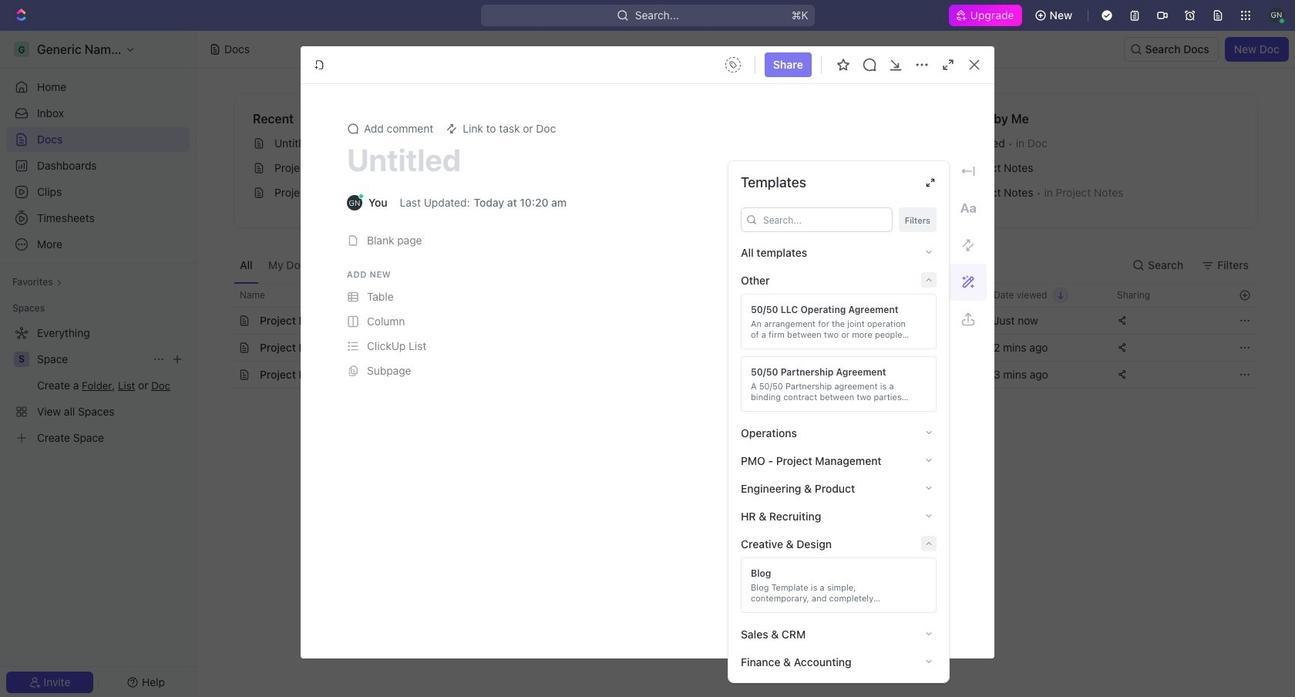 Task type: locate. For each thing, give the bounding box(es) containing it.
row
[[217, 283, 1259, 308], [217, 307, 1259, 335], [217, 334, 1259, 362], [217, 361, 1259, 389]]

tab list
[[234, 247, 616, 283]]

3 cell from the top
[[217, 362, 234, 388]]

table
[[217, 283, 1259, 389]]

2 cell from the top
[[217, 335, 234, 361]]

1 vertical spatial cell
[[217, 335, 234, 361]]

3 row from the top
[[217, 334, 1259, 362]]

no favorited docs image
[[715, 128, 777, 190]]

dropdown menu image
[[721, 52, 746, 77]]

column header
[[217, 283, 234, 308]]

cell
[[217, 308, 234, 334], [217, 335, 234, 361], [217, 362, 234, 388]]

2 vertical spatial cell
[[217, 362, 234, 388]]

1 row from the top
[[217, 283, 1259, 308]]

sidebar navigation
[[0, 31, 197, 697]]

0 vertical spatial cell
[[217, 308, 234, 334]]

1 cell from the top
[[217, 308, 234, 334]]

Search... text field
[[764, 208, 888, 231]]

4 row from the top
[[217, 361, 1259, 389]]



Task type: describe. For each thing, give the bounding box(es) containing it.
space, , element
[[14, 352, 29, 367]]

cell for second "row" from the bottom
[[217, 335, 234, 361]]

cell for 2nd "row" from the top
[[217, 308, 234, 334]]

2 row from the top
[[217, 307, 1259, 335]]

cell for 4th "row"
[[217, 362, 234, 388]]



Task type: vqa. For each thing, say whether or not it's contained in the screenshot.
column header
yes



